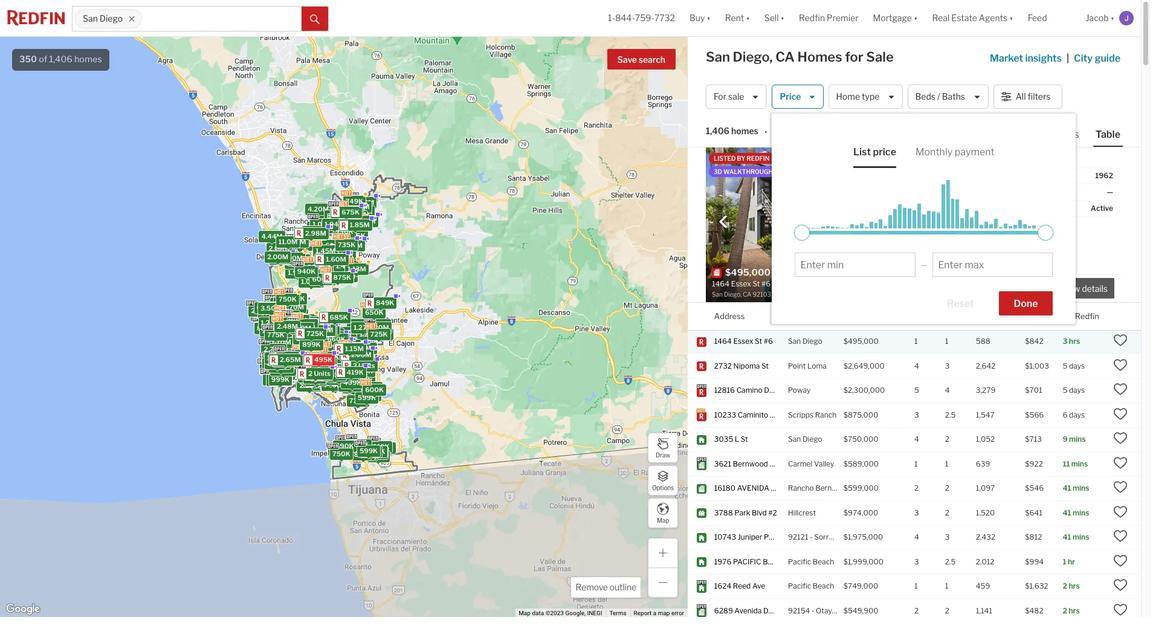Task type: locate. For each thing, give the bounding box(es) containing it.
for sale
[[714, 92, 745, 102]]

▾ right the agents
[[1010, 13, 1014, 23]]

16180 avenida venusto #38 link
[[715, 484, 821, 494]]

$701
[[1026, 386, 1043, 395]]

2 ▾ from the left
[[746, 13, 750, 23]]

5 ▾ from the left
[[1010, 13, 1014, 23]]

1 vertical spatial 41
[[1063, 508, 1072, 518]]

$750,000
[[844, 435, 879, 444]]

899k up 1.98m
[[273, 252, 292, 261]]

0 vertical spatial 650k
[[365, 309, 384, 317]]

0 vertical spatial 550k
[[346, 373, 364, 381]]

avenida
[[738, 484, 770, 493]]

photo of 1464 essex st #6, san diego, ca 92103 image
[[706, 148, 915, 302]]

1 vertical spatial #6
[[811, 606, 820, 615]]

minimum price slider
[[795, 225, 811, 241]]

2 hrs down hr
[[1063, 582, 1080, 591]]

beach down "sorrento"
[[813, 557, 835, 567]]

1 horizontal spatial redfin
[[936, 187, 958, 197]]

350k
[[296, 331, 315, 340]]

3 ▾ from the left
[[781, 13, 785, 23]]

1.09m down 920k
[[301, 277, 321, 286]]

▾ right rent
[[746, 13, 750, 23]]

0 vertical spatial 395k
[[299, 318, 317, 327]]

▾ inside buy ▾ dropdown button
[[707, 13, 711, 23]]

monthly payment element
[[916, 137, 995, 168]]

dialog
[[772, 114, 1077, 324]]

0 vertical spatial 41
[[1063, 484, 1072, 493]]

1 vertical spatial -
[[812, 606, 815, 615]]

0 horizontal spatial 3 units
[[274, 352, 296, 360]]

san diego down scripps
[[789, 435, 823, 444]]

park right juniper
[[764, 533, 780, 542]]

0 horizontal spatial 4.00m
[[262, 365, 284, 373]]

homes left •
[[732, 126, 759, 136]]

1 vertical spatial 995k
[[323, 381, 342, 389]]

1 vertical spatial san diego
[[789, 337, 823, 346]]

869k
[[335, 269, 353, 277], [337, 367, 356, 375]]

1 41 from the top
[[1063, 484, 1072, 493]]

1
[[853, 267, 858, 278], [874, 267, 878, 278], [915, 337, 918, 346], [946, 337, 949, 346], [915, 459, 918, 469], [946, 459, 949, 469], [1063, 557, 1067, 567], [915, 582, 918, 591], [946, 582, 949, 591]]

diego left remove san diego icon on the top of page
[[100, 14, 123, 24]]

1 vertical spatial 490k
[[336, 442, 354, 450]]

dr
[[790, 557, 798, 567]]

725k
[[329, 267, 346, 276], [329, 267, 346, 276], [307, 329, 324, 338], [370, 330, 388, 338], [327, 335, 344, 343], [306, 346, 323, 354], [349, 397, 367, 405]]

2 vertical spatial redfin
[[1076, 311, 1100, 321]]

4 right $750,000
[[915, 435, 920, 444]]

2.90m
[[251, 308, 272, 316]]

940k right 349k
[[373, 330, 391, 338]]

3 favorite this home image from the top
[[1114, 529, 1128, 544]]

favorite this home image for $566
[[1114, 407, 1128, 421]]

4 favorite this home image from the top
[[1114, 578, 1128, 593]]

#6 right essex
[[764, 337, 773, 346]]

0 vertical spatial -
[[810, 533, 813, 542]]

days up 6 days
[[1070, 386, 1086, 395]]

venusto
[[771, 484, 806, 493]]

diego up "loma"
[[803, 337, 823, 346]]

2 hrs for $1,632
[[1063, 582, 1080, 591]]

1 beach from the top
[[813, 557, 835, 567]]

mins down 11 mins
[[1073, 484, 1090, 493]]

0 vertical spatial hrs
[[1070, 337, 1081, 346]]

5 up 6
[[1063, 386, 1068, 395]]

days right 6
[[1070, 411, 1086, 420]]

580k
[[297, 320, 316, 329]]

5 favorite this home image from the top
[[1114, 603, 1128, 617]]

valle
[[777, 386, 794, 395]]

pacific beach
[[789, 557, 835, 567], [789, 582, 835, 591]]

san diego up point loma
[[789, 337, 823, 346]]

#108
[[778, 459, 796, 469]]

1 horizontal spatial 960k
[[345, 383, 363, 392]]

0 vertical spatial 899k
[[273, 252, 292, 261]]

mins right 9
[[1070, 435, 1086, 444]]

1 vertical spatial 899k
[[302, 340, 321, 349]]

insights
[[1026, 53, 1062, 64]]

1 horizontal spatial #6
[[811, 606, 820, 615]]

favorite this home image
[[1114, 358, 1128, 372], [1114, 456, 1128, 470], [1114, 529, 1128, 544], [1114, 578, 1128, 593], [1114, 603, 1128, 617]]

425k down "669k"
[[341, 369, 359, 378]]

960k down 479k
[[345, 383, 363, 392]]

$/sq.ft. button
[[1026, 303, 1054, 330]]

645k
[[295, 344, 314, 352]]

monthly payment
[[916, 146, 995, 158]]

on redfin down $/sq. ft.
[[925, 187, 958, 197]]

address button
[[715, 303, 745, 330]]

1 horizontal spatial homes
[[732, 126, 759, 136]]

696k
[[296, 335, 314, 343]]

▾ right mortgage
[[914, 13, 918, 23]]

479k
[[338, 371, 356, 379]]

5 right $2,300,000
[[915, 386, 920, 395]]

3.35m
[[285, 238, 306, 246], [269, 376, 290, 384]]

5 days up 6 days
[[1063, 386, 1086, 395]]

1 pacific beach from the top
[[789, 557, 835, 567]]

1 horizontal spatial 480k
[[345, 350, 363, 358]]

home
[[837, 92, 860, 102]]

3.30m down 2.95m
[[289, 241, 311, 249]]

3.30m up 1.98m
[[287, 259, 309, 268]]

0 vertical spatial 2.60m
[[354, 344, 375, 352]]

hrs down on redfin button
[[1070, 337, 1081, 346]]

1 vertical spatial 1.08m
[[287, 328, 307, 337]]

2 horizontal spatial 675k
[[370, 452, 388, 461]]

a
[[653, 610, 657, 617]]

redfin down view details
[[1076, 311, 1100, 321]]

775k
[[267, 331, 285, 340]]

2 41 mins from the top
[[1063, 508, 1090, 518]]

92154
[[789, 606, 810, 615]]

2 hrs right $482
[[1063, 606, 1080, 615]]

12816
[[715, 386, 735, 395]]

997k
[[294, 320, 312, 328]]

4 for $2,649,000
[[915, 362, 920, 371]]

41 mins for $641
[[1063, 508, 1090, 518]]

map for map data ©2023 google, inegi
[[519, 610, 531, 617]]

5 favorite this home image from the top
[[1114, 480, 1128, 495]]

0 vertical spatial 575k
[[300, 345, 318, 354]]

1962
[[1096, 171, 1114, 180]]

0 vertical spatial diego
[[100, 14, 123, 24]]

san left diego,
[[706, 49, 730, 65]]

3
[[771, 155, 775, 162], [1063, 337, 1068, 346], [274, 352, 278, 360], [946, 362, 950, 371], [304, 376, 308, 385], [915, 411, 919, 420], [915, 508, 919, 518], [946, 533, 950, 542], [915, 557, 919, 567]]

1,406 right of
[[49, 54, 72, 65]]

4 right $1,975,000
[[915, 533, 920, 542]]

#6 right 92154
[[811, 606, 820, 615]]

3035
[[715, 435, 734, 444]]

2 2.5 from the top
[[946, 557, 956, 567]]

1 days from the top
[[1070, 362, 1086, 371]]

925k down 419k
[[345, 377, 363, 385]]

2.65m
[[280, 356, 301, 364]]

41 mins right $641
[[1063, 508, 1090, 518]]

312k
[[327, 378, 343, 387]]

1 horizontal spatial on
[[1063, 311, 1074, 321]]

favorite this home image for $701
[[1114, 382, 1128, 397]]

400k down 625k
[[314, 267, 332, 275]]

▾ for mortgage ▾
[[914, 13, 918, 23]]

▾ inside sell ▾ dropdown button
[[781, 13, 785, 23]]

41 mins for $812
[[1063, 533, 1090, 542]]

1 vertical spatial 5.50m
[[266, 295, 288, 304]]

550k down "669k"
[[346, 373, 364, 381]]

2 pacific beach from the top
[[789, 582, 835, 591]]

- right the 92121
[[810, 533, 813, 542]]

▾ left the user photo at the top right
[[1111, 13, 1115, 23]]

redfin down ft.
[[936, 187, 958, 197]]

1 2.5 from the top
[[946, 411, 956, 420]]

1624 reed ave link
[[715, 582, 777, 592]]

baths
[[943, 92, 966, 102]]

1 hrs from the top
[[1070, 337, 1081, 346]]

960k up "3.45m"
[[273, 299, 291, 308]]

735k down '996k'
[[338, 241, 356, 249]]

3 days from the top
[[1070, 411, 1086, 420]]

google image
[[3, 602, 43, 617]]

5 days for $701
[[1063, 386, 1086, 395]]

4 ▾ from the left
[[914, 13, 918, 23]]

1 vertical spatial 4.00m
[[262, 365, 284, 373]]

4 for $1,975,000
[[915, 533, 920, 542]]

6289
[[715, 606, 733, 615]]

▾ inside mortgage ▾ dropdown button
[[914, 13, 918, 23]]

•
[[765, 127, 768, 137]]

2 favorite this home image from the top
[[1114, 456, 1128, 470]]

hrs right $482
[[1069, 606, 1080, 615]]

homes right of
[[74, 54, 102, 65]]

3.40m
[[273, 368, 294, 376]]

2 hrs from the top
[[1069, 582, 1080, 591]]

1 vertical spatial 940k
[[373, 330, 391, 338]]

1 horizontal spatial 445k
[[329, 335, 347, 344]]

mins right $641
[[1073, 508, 1090, 518]]

3035 l st link
[[715, 435, 777, 445]]

11.0m
[[279, 238, 298, 246], [266, 312, 285, 320]]

agents
[[979, 13, 1008, 23]]

0 horizontal spatial 650k
[[321, 376, 340, 384]]

0 vertical spatial 849k
[[320, 270, 338, 278]]

▾ for jacob ▾
[[1111, 13, 1115, 23]]

925k
[[348, 232, 366, 240], [319, 266, 337, 275], [351, 346, 369, 355], [345, 377, 363, 385]]

6 favorite this home image from the top
[[1114, 505, 1128, 519]]

pacific beach down the 92121
[[789, 557, 835, 567]]

7 favorite this home image from the top
[[1114, 554, 1128, 568]]

walkthrough
[[724, 168, 773, 175]]

1,406 up the listed
[[706, 126, 730, 136]]

2 2 hrs from the top
[[1063, 606, 1080, 615]]

5.65m
[[335, 353, 357, 361]]

1.88m
[[271, 363, 291, 371]]

jacob ▾
[[1086, 13, 1115, 23]]

3 hrs from the top
[[1069, 606, 1080, 615]]

0 vertical spatial 5 days
[[1063, 362, 1086, 371]]

620k up the 299k at the left bottom of the page
[[319, 347, 337, 355]]

5.09m
[[256, 304, 277, 312]]

view details
[[1061, 284, 1108, 294]]

2 beach from the top
[[813, 582, 835, 591]]

▾ inside real estate agents ▾ link
[[1010, 13, 1014, 23]]

1 horizontal spatial 588
[[976, 337, 991, 346]]

1 ▾ from the left
[[707, 13, 711, 23]]

0 horizontal spatial on redfin
[[925, 187, 958, 197]]

0 vertical spatial 500k
[[332, 242, 351, 250]]

beach for $749,000
[[813, 582, 835, 591]]

2 favorite this home image from the top
[[1114, 382, 1128, 397]]

1 favorite this home image from the top
[[1114, 333, 1128, 348]]

0 vertical spatial 5.50m
[[309, 223, 331, 232]]

pacific for 1624 reed ave
[[789, 582, 812, 591]]

mortgage ▾ button
[[874, 0, 918, 36]]

1.60m up 1.88m
[[267, 354, 287, 362]]

redfin premier button
[[792, 0, 866, 36]]

1 vertical spatial days
[[1070, 386, 1086, 395]]

1.49m
[[336, 262, 356, 271]]

9.50m
[[258, 319, 279, 328]]

2.5 left '1,547'
[[946, 411, 956, 420]]

1.09m up 2.98m
[[313, 220, 333, 229]]

0 vertical spatial st
[[755, 337, 763, 346]]

▾ inside rent ▾ dropdown button
[[746, 13, 750, 23]]

425k up 1.99m
[[327, 337, 345, 346]]

st inside 'link'
[[762, 362, 769, 371]]

1 vertical spatial pacific
[[789, 582, 812, 591]]

320k
[[313, 356, 332, 364]]

1.03m
[[318, 213, 338, 222], [335, 272, 356, 280], [287, 316, 307, 325]]

4 favorite this home image from the top
[[1114, 431, 1128, 446]]

Enter min text field
[[801, 259, 911, 271]]

41 for $641
[[1063, 508, 1072, 518]]

on redfin down view details
[[1063, 311, 1100, 321]]

map down options
[[657, 517, 669, 524]]

1.45m
[[342, 218, 363, 227], [316, 247, 336, 255], [271, 317, 291, 326], [301, 356, 321, 364]]

previous button image
[[718, 216, 730, 228]]

5 days down 3 hrs
[[1063, 362, 1086, 371]]

925k down the 695k
[[348, 232, 366, 240]]

0 vertical spatial 3 units
[[274, 352, 296, 360]]

3 favorite this home image from the top
[[1114, 407, 1128, 421]]

mins for $713
[[1070, 435, 1086, 444]]

0 vertical spatial beach
[[813, 557, 835, 567]]

1-844-759-7732
[[608, 13, 675, 23]]

1.75m
[[265, 318, 284, 326]]

1 horizontal spatial 830k
[[312, 328, 330, 337]]

1624
[[715, 582, 732, 591]]

city
[[1075, 53, 1093, 64]]

16180 avenida venusto #38
[[715, 484, 821, 493]]

1 2 hrs from the top
[[1063, 582, 1080, 591]]

720k
[[350, 216, 367, 224]]

6 ▾ from the left
[[1111, 13, 1115, 23]]

899k down 350k
[[302, 340, 321, 349]]

- left otay
[[812, 606, 815, 615]]

0 vertical spatial 700k
[[355, 207, 373, 216]]

san diego for 1464 essex st #6
[[789, 337, 823, 346]]

pacific right beach
[[789, 557, 812, 567]]

map left data
[[519, 610, 531, 617]]

reset button
[[932, 291, 990, 316]]

2 vertical spatial days
[[1070, 411, 1086, 420]]

1 vertical spatial 425k
[[341, 369, 359, 378]]

on up 3 hrs
[[1063, 311, 1074, 321]]

6.95m
[[261, 308, 282, 316]]

0 vertical spatial pacific beach
[[789, 557, 835, 567]]

st right essex
[[755, 337, 763, 346]]

rent ▾
[[725, 13, 750, 23]]

1.90m up 990k at the bottom of page
[[277, 298, 297, 307]]

days
[[1070, 362, 1086, 371], [1070, 386, 1086, 395], [1070, 411, 1086, 420]]

st right the nipoma
[[762, 362, 769, 371]]

2.5 for 2,012
[[946, 557, 956, 567]]

1 horizontal spatial 575k
[[368, 447, 385, 456]]

0 horizontal spatial 960k
[[273, 299, 291, 308]]

869k right 555k
[[335, 269, 353, 277]]

$1,003
[[1026, 362, 1050, 371]]

▾ for buy ▾
[[707, 13, 711, 23]]

1 vertical spatial park
[[764, 533, 780, 542]]

diego for 1464 essex st #6
[[803, 337, 823, 346]]

555k
[[314, 267, 332, 275]]

homes
[[74, 54, 102, 65], [732, 126, 759, 136]]

1 horizontal spatial 1.15m
[[315, 355, 334, 363]]

588 up 2,642
[[976, 337, 991, 346]]

$974,000
[[844, 508, 879, 518]]

3 41 mins from the top
[[1063, 533, 1090, 542]]

395k left "770k"
[[331, 449, 349, 457]]

4 right $2,649,000
[[915, 362, 920, 371]]

0 horizontal spatial #6
[[764, 337, 773, 346]]

beach up otay
[[813, 582, 835, 591]]

favorite this home image
[[1114, 333, 1128, 348], [1114, 382, 1128, 397], [1114, 407, 1128, 421], [1114, 431, 1128, 446], [1114, 480, 1128, 495], [1114, 505, 1128, 519], [1114, 554, 1128, 568]]

2 days from the top
[[1070, 386, 1086, 395]]

park left blvd
[[735, 508, 751, 518]]

1 41 mins from the top
[[1063, 484, 1090, 493]]

premier
[[827, 13, 859, 23]]

heading
[[712, 267, 811, 299]]

map inside button
[[657, 517, 669, 524]]

1 vertical spatial 475k
[[321, 353, 339, 362]]

hrs down hr
[[1069, 582, 1080, 591]]

None search field
[[142, 7, 302, 31]]

0 vertical spatial —
[[1107, 187, 1114, 197]]

4 for $750,000
[[915, 435, 920, 444]]

3 inside listed by redfin 3 hrs ago 3d walkthrough
[[771, 155, 775, 162]]

3 41 from the top
[[1063, 533, 1072, 542]]

list price element
[[854, 137, 897, 168]]

869k down 330k
[[337, 367, 356, 375]]

$842
[[1026, 337, 1044, 346]]

395k up 350k
[[299, 318, 317, 327]]

ranch
[[816, 411, 837, 420]]

500k up 3.70m at left
[[283, 355, 302, 363]]

949k up 950k at left bottom
[[313, 333, 332, 341]]

save search button
[[607, 49, 676, 70]]

2.50m
[[312, 326, 333, 334], [265, 359, 286, 367], [302, 374, 323, 382]]

4 left 3,279
[[946, 386, 950, 395]]

1 vertical spatial 3 units
[[304, 376, 326, 385]]

redfin left premier at the top right of page
[[799, 13, 825, 23]]

1 vertical spatial 650k
[[321, 376, 340, 384]]

575k up 740k
[[300, 345, 318, 354]]

500k down '996k'
[[332, 242, 351, 250]]

real estate agents ▾
[[933, 13, 1014, 23]]

845k down 765k
[[354, 450, 373, 459]]

6289 avenida de las vistas #6
[[715, 606, 820, 615]]

425k
[[327, 337, 345, 346], [341, 369, 359, 378]]

1 horizontal spatial 2.60m
[[354, 344, 375, 352]]

map for map
[[657, 517, 669, 524]]

2 41 from the top
[[1063, 508, 1072, 518]]

0 vertical spatial 400k
[[314, 267, 332, 275]]

0 horizontal spatial on
[[925, 187, 934, 197]]

1 vertical spatial 41 mins
[[1063, 508, 1090, 518]]

1 5 days from the top
[[1063, 362, 1086, 371]]

hrs for $842
[[1070, 337, 1081, 346]]

on up "hoa"
[[925, 187, 934, 197]]

▾ right buy
[[707, 13, 711, 23]]

0 horizontal spatial 485k
[[304, 375, 323, 383]]

1 horizontal spatial 500k
[[332, 242, 351, 250]]

1 horizontal spatial —
[[1107, 187, 1114, 197]]

0 horizontal spatial 1,406
[[49, 54, 72, 65]]

san up carmel
[[789, 435, 801, 444]]

0 vertical spatial redfin
[[799, 13, 825, 23]]

0 horizontal spatial 495k
[[274, 353, 292, 362]]

hrs for $1,632
[[1069, 582, 1080, 591]]

0 vertical spatial 2 hrs
[[1063, 582, 1080, 591]]

2 pacific from the top
[[789, 582, 812, 591]]

845k down the 685k
[[316, 327, 335, 335]]

660k
[[327, 335, 346, 343]]

— down "hoa"
[[921, 260, 928, 270]]

0 horizontal spatial 550k
[[346, 373, 364, 381]]

st right l
[[741, 435, 748, 444]]

0 vertical spatial 1.09m
[[313, 220, 333, 229]]

845k
[[316, 327, 335, 335], [354, 450, 373, 459]]

0 vertical spatial 588
[[890, 267, 909, 278]]

favorite this home image for $994
[[1114, 554, 1128, 568]]

41 right $641
[[1063, 508, 1072, 518]]

2 5 days from the top
[[1063, 386, 1086, 395]]

favorite button image
[[891, 151, 912, 171]]

1 horizontal spatial 485k
[[335, 442, 354, 450]]

1 vertical spatial diego
[[803, 337, 823, 346]]

homes inside 1,406 homes •
[[732, 126, 759, 136]]

1.10m
[[350, 217, 369, 226], [370, 320, 389, 329], [292, 324, 311, 333], [349, 345, 368, 353], [338, 346, 357, 355]]

41 mins up hr
[[1063, 533, 1090, 542]]

4
[[915, 362, 920, 371], [946, 386, 950, 395], [915, 435, 920, 444], [915, 533, 920, 542]]

mins up hr
[[1073, 533, 1090, 542]]

rancho bernardo $599,000
[[789, 484, 879, 493]]

1 pacific from the top
[[789, 557, 812, 567]]

- for 92154
[[812, 606, 815, 615]]

735k down 868k
[[356, 377, 373, 385]]

1.07m
[[350, 202, 370, 211]]

pl
[[770, 459, 777, 469]]

details
[[1082, 284, 1108, 294]]

545k
[[342, 447, 361, 456]]

1 favorite this home image from the top
[[1114, 358, 1128, 372]]

on redfin
[[925, 187, 958, 197], [1063, 311, 1100, 321]]

1 vertical spatial 675k
[[301, 370, 319, 378]]

1.13m right the 685k
[[350, 321, 369, 329]]

575k
[[300, 345, 318, 354], [368, 447, 385, 456]]

0 vertical spatial 620k
[[298, 320, 316, 328]]



Task type: describe. For each thing, give the bounding box(es) containing it.
7732
[[655, 13, 675, 23]]

1 horizontal spatial 4.00m
[[295, 356, 317, 364]]

0 vertical spatial 1,406
[[49, 54, 72, 65]]

0 vertical spatial 425k
[[327, 337, 345, 346]]

3.70m
[[273, 366, 294, 374]]

/
[[938, 92, 941, 102]]

1.60m down 625k
[[326, 255, 346, 263]]

favorite this home image for $482
[[1114, 603, 1128, 617]]

0 vertical spatial 480k
[[345, 350, 363, 358]]

1 vertical spatial 2.50m
[[265, 359, 286, 367]]

san up 'point'
[[789, 337, 801, 346]]

beach for $1,999,000
[[813, 557, 835, 567]]

2 vertical spatial 1.03m
[[287, 316, 307, 325]]

$599,000
[[844, 484, 879, 493]]

389k
[[338, 352, 357, 360]]

1 vertical spatial 869k
[[337, 367, 356, 375]]

0 vertical spatial 850k
[[342, 208, 361, 216]]

$482
[[1026, 606, 1044, 615]]

0 vertical spatial 939k
[[342, 350, 361, 358]]

3621 bernwood pl #108 link
[[715, 459, 796, 469]]

Enter max text field
[[939, 259, 1048, 271]]

guide
[[1095, 53, 1121, 64]]

639
[[976, 459, 991, 469]]

3.45m
[[264, 309, 285, 317]]

2 horizontal spatial 1.08m
[[351, 351, 372, 359]]

favorite button checkbox
[[891, 151, 912, 171]]

▾ for rent ▾
[[746, 13, 750, 23]]

redfin inside button
[[1076, 311, 1100, 321]]

2.15m
[[272, 360, 292, 369]]

ca
[[776, 49, 795, 65]]

beds / baths
[[916, 92, 966, 102]]

2 vertical spatial 675k
[[370, 452, 388, 461]]

2 vertical spatial 700k
[[362, 383, 380, 392]]

report a map error link
[[634, 610, 684, 617]]

market
[[990, 53, 1024, 64]]

— inside 'dialog'
[[921, 260, 928, 270]]

0 vertical spatial 940k
[[297, 268, 316, 276]]

$875,000
[[844, 411, 879, 420]]

view details button
[[1055, 278, 1115, 299]]

1 vertical spatial 700k
[[325, 370, 343, 379]]

buy ▾ button
[[690, 0, 711, 36]]

1.31m
[[344, 241, 363, 250]]

1 vertical spatial on redfin
[[1063, 311, 1100, 321]]

#38
[[808, 484, 821, 493]]

san left remove san diego icon on the top of page
[[83, 14, 98, 24]]

on inside on redfin button
[[1063, 311, 1074, 321]]

0 horizontal spatial 675k
[[301, 370, 319, 378]]

290k
[[335, 367, 354, 375]]

homes
[[798, 49, 843, 65]]

favorite this home image for $1,003
[[1114, 358, 1128, 372]]

1 vertical spatial 845k
[[354, 450, 373, 459]]

150k
[[363, 448, 380, 456]]

dialog containing list price
[[772, 114, 1077, 324]]

41 mins for $546
[[1063, 484, 1090, 493]]

0 horizontal spatial 5.50m
[[266, 295, 288, 304]]

1 horizontal spatial 5.50m
[[309, 223, 331, 232]]

photos
[[1047, 129, 1080, 140]]

1 vertical spatial 3.35m
[[269, 376, 290, 384]]

rent
[[725, 13, 745, 23]]

real estate agents ▾ button
[[925, 0, 1021, 36]]

0 vertical spatial 490k
[[306, 374, 325, 382]]

0 vertical spatial 1.08m
[[323, 262, 343, 271]]

mins for $922
[[1072, 459, 1089, 469]]

2 vertical spatial 2.50m
[[302, 374, 323, 382]]

1 vertical spatial 499k
[[344, 379, 362, 387]]

1.60m up 810k
[[322, 346, 342, 355]]

mins for $546
[[1073, 484, 1090, 493]]

essex
[[734, 337, 754, 346]]

1 vertical spatial 485k
[[335, 442, 354, 450]]

▾ for sell ▾
[[781, 13, 785, 23]]

- for 92121
[[810, 533, 813, 542]]

0 vertical spatial 1.05m
[[319, 334, 339, 342]]

map region
[[0, 8, 819, 617]]

0 vertical spatial 1.79m
[[338, 265, 358, 273]]

0 horizontal spatial 830k
[[263, 330, 281, 338]]

0 vertical spatial 675k
[[342, 208, 360, 216]]

1 vertical spatial 550k
[[375, 444, 393, 452]]

feed button
[[1021, 0, 1079, 36]]

41 for $546
[[1063, 484, 1072, 493]]

1.99m
[[325, 351, 345, 360]]

0 vertical spatial #6
[[764, 337, 773, 346]]

1 vertical spatial 400k
[[319, 325, 337, 333]]

1 vertical spatial 849k
[[376, 299, 394, 307]]

days for $566
[[1070, 411, 1086, 420]]

poway
[[789, 386, 811, 395]]

maximum price slider
[[1039, 225, 1054, 241]]

92154 - otay mesa
[[789, 606, 853, 615]]

5 for 3,279
[[1063, 386, 1068, 395]]

1 vertical spatial 480k
[[303, 370, 321, 378]]

0 vertical spatial 1.13m
[[348, 265, 366, 273]]

pacific for 1976 pacific beach dr
[[789, 557, 812, 567]]

459
[[976, 582, 991, 591]]

rent ▾ button
[[718, 0, 757, 36]]

google,
[[566, 610, 586, 617]]

$994
[[1026, 557, 1044, 567]]

remove outline button
[[572, 577, 641, 598]]

redfin inside button
[[799, 13, 825, 23]]

2 vertical spatial 849k
[[315, 380, 333, 389]]

favorite this home image for $922
[[1114, 456, 1128, 470]]

1.90m down 2.20m
[[264, 338, 284, 347]]

remove san diego image
[[128, 15, 136, 22]]

1 vertical spatial 939k
[[341, 381, 359, 390]]

city guide link
[[1075, 51, 1123, 66]]

favorite this home image for $1,632
[[1114, 578, 1128, 593]]

next button image
[[891, 216, 903, 228]]

de
[[764, 606, 773, 615]]

st for essex
[[755, 337, 763, 346]]

0 vertical spatial 3.35m
[[285, 238, 306, 246]]

$749,000
[[844, 582, 879, 591]]

2 hrs for $482
[[1063, 606, 1080, 615]]

1 horizontal spatial 395k
[[331, 449, 349, 457]]

910k
[[331, 445, 348, 454]]

mortgage ▾
[[874, 13, 918, 23]]

days for $701
[[1070, 386, 1086, 395]]

0 vertical spatial 11.0m
[[279, 238, 298, 246]]

770k
[[352, 448, 369, 457]]

1 vertical spatial 850k
[[333, 353, 352, 362]]

1 vertical spatial 1.05m
[[309, 352, 329, 361]]

pacific beach for $1,999,000
[[789, 557, 835, 567]]

0 vertical spatial 960k
[[273, 299, 291, 308]]

diego for 3035 l st
[[803, 435, 823, 444]]

844-
[[615, 13, 635, 23]]

37.5m
[[261, 309, 281, 318]]

1 horizontal spatial 620k
[[319, 347, 337, 355]]

949k up 312k
[[322, 369, 340, 377]]

hoa
[[925, 204, 940, 213]]

$/sq.ft.
[[1026, 311, 1054, 321]]

2 horizontal spatial 1.15m
[[345, 344, 364, 353]]

0 vertical spatial 735k
[[338, 241, 356, 249]]

buy ▾ button
[[683, 0, 718, 36]]

loma
[[808, 362, 827, 371]]

5 days for $1,003
[[1063, 362, 1086, 371]]

615k
[[304, 369, 321, 378]]

0 horizontal spatial 588
[[890, 267, 909, 278]]

0 vertical spatial 475k
[[334, 332, 352, 340]]

hrs for $482
[[1069, 606, 1080, 615]]

10743 juniper park
[[715, 533, 780, 542]]

41 for $812
[[1063, 533, 1072, 542]]

1 vertical spatial 2.60m
[[306, 375, 327, 384]]

0 vertical spatial park
[[735, 508, 751, 518]]

submit search image
[[310, 14, 320, 24]]

ago
[[791, 155, 804, 162]]

$546
[[1026, 484, 1044, 493]]

0 vertical spatial on
[[925, 187, 934, 197]]

1,406 inside 1,406 homes •
[[706, 126, 730, 136]]

1 vertical spatial 1.09m
[[301, 277, 321, 286]]

898k
[[327, 212, 345, 220]]

days for $1,003
[[1070, 362, 1086, 371]]

favorite this home image for $812
[[1114, 529, 1128, 544]]

view
[[1061, 284, 1081, 294]]

0 vertical spatial 995k
[[340, 349, 359, 357]]

for sale button
[[706, 85, 768, 109]]

park inside 'link'
[[764, 533, 780, 542]]

1.27m
[[354, 323, 373, 332]]

1.33m
[[303, 375, 323, 383]]

1 vertical spatial 735k
[[356, 377, 373, 385]]

0 vertical spatial 2.50m
[[312, 326, 333, 334]]

mortgage
[[874, 13, 912, 23]]

favorite this home image for $842
[[1114, 333, 1128, 348]]

mins for $812
[[1073, 533, 1090, 542]]

1 vertical spatial redfin
[[936, 187, 958, 197]]

save
[[618, 54, 637, 65]]

92121
[[789, 533, 809, 542]]

$495,000
[[844, 337, 879, 346]]

listed
[[714, 155, 736, 162]]

0 horizontal spatial 1.15m
[[290, 317, 309, 326]]

1 vertical spatial 11.0m
[[266, 312, 285, 320]]

sale
[[867, 49, 894, 65]]

949k up 1.99m
[[323, 332, 341, 341]]

favorite this home image for $641
[[1114, 505, 1128, 519]]

1 vertical spatial 575k
[[368, 447, 385, 456]]

vistas
[[788, 606, 809, 615]]

0 vertical spatial 3.30m
[[289, 241, 311, 249]]

5 for 2,642
[[1063, 362, 1068, 371]]

list price
[[854, 146, 897, 158]]

mins for $641
[[1073, 508, 1090, 518]]

all
[[1016, 92, 1026, 102]]

1976 pacific beach dr link
[[715, 557, 798, 567]]

1976 pacific beach dr
[[715, 557, 798, 567]]

925k down 625k
[[319, 266, 337, 275]]

1.53m
[[287, 331, 307, 339]]

419k
[[347, 368, 364, 377]]

|
[[1067, 53, 1070, 64]]

1 vertical spatial 429k
[[340, 369, 358, 377]]

market insights link
[[990, 39, 1062, 66]]

user photo image
[[1120, 11, 1134, 25]]

0 horizontal spatial 395k
[[299, 318, 317, 327]]

0 vertical spatial on redfin
[[925, 187, 958, 197]]

1.60m down 2.98m
[[320, 241, 341, 250]]

favorite this home image for $713
[[1114, 431, 1128, 446]]

table
[[1096, 129, 1121, 140]]

st for l
[[741, 435, 748, 444]]

0 horizontal spatial 620k
[[298, 320, 316, 328]]

1 vertical spatial 1.13m
[[350, 321, 369, 329]]

sell ▾ button
[[765, 0, 785, 36]]

365k
[[326, 371, 344, 379]]

925k up "669k"
[[351, 346, 369, 355]]

redfin premier
[[799, 13, 859, 23]]

terms
[[610, 610, 627, 617]]

0 vertical spatial 1.03m
[[318, 213, 338, 222]]

st for nipoma
[[762, 362, 769, 371]]

295k
[[306, 377, 324, 385]]

0 vertical spatial 485k
[[304, 375, 323, 383]]

0 vertical spatial 845k
[[316, 327, 335, 335]]

350
[[19, 54, 37, 65]]

0 vertical spatial 499k
[[336, 353, 355, 361]]

2.05m
[[251, 307, 272, 315]]

1 vertical spatial 3.30m
[[287, 259, 309, 268]]

san diego for 3035 l st
[[789, 435, 823, 444]]

pacific beach for $749,000
[[789, 582, 835, 591]]

895k
[[305, 358, 323, 366]]

0 horizontal spatial 500k
[[283, 355, 302, 363]]

1 horizontal spatial 495k
[[314, 356, 333, 364]]

1 vertical spatial 1.03m
[[335, 272, 356, 280]]

2.5 for 1,547
[[946, 411, 956, 420]]

ft.
[[943, 171, 952, 180]]

920k
[[307, 263, 326, 272]]

1.90m up 389k
[[338, 341, 358, 349]]

464k
[[308, 376, 327, 384]]

favorite this home image for $546
[[1114, 480, 1128, 495]]

0 vertical spatial 869k
[[335, 269, 353, 277]]

1 horizontal spatial 899k
[[302, 340, 321, 349]]

search
[[639, 54, 666, 65]]

market insights | city guide
[[990, 53, 1121, 64]]



Task type: vqa. For each thing, say whether or not it's contained in the screenshot.


